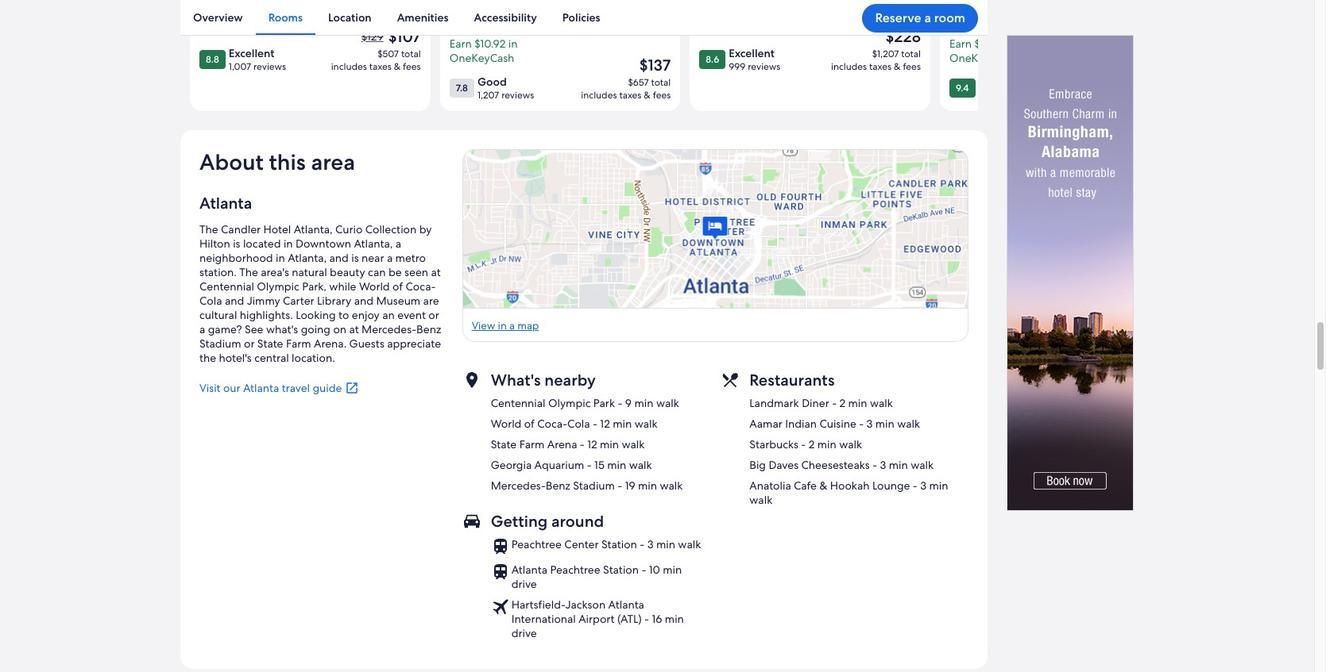 Task type: describe. For each thing, give the bounding box(es) containing it.
centennial inside what's nearby centennial olympic park - 9 min walk world of coca-cola - 12 min walk state farm arena - 12 min walk georgia aquarium - 15 min walk mercedes-benz stadium - 19 min walk
[[491, 396, 546, 411]]

visit our atlanta travel guide
[[199, 381, 342, 395]]

$137 $657 total includes taxes & fees
[[581, 55, 671, 101]]

taxes for $228
[[869, 60, 892, 73]]

in inside earn $8.55 in onekeycash
[[255, 8, 264, 22]]

- left 15
[[587, 458, 592, 473]]

min up 15
[[600, 438, 619, 452]]

atlanta, left the curio on the top left of page
[[294, 222, 333, 237]]

- inside hartsfield-jackson atlanta international airport (atl) - 16 min drive
[[644, 612, 649, 627]]

$69.52
[[975, 36, 1007, 51]]

atlanta, up park,
[[288, 251, 327, 265]]

fees inside $129 $107 $507 total includes taxes & fees
[[403, 60, 421, 73]]

0 vertical spatial peachtree
[[511, 538, 562, 552]]

state inside what's nearby centennial olympic park - 9 min walk world of coca-cola - 12 min walk state farm arena - 12 min walk georgia aquarium - 15 min walk mercedes-benz stadium - 19 min walk
[[491, 438, 517, 452]]

fully for fully refundable reserve now, pay later earn $69.52 in onekeycash
[[949, 8, 973, 22]]

airport
[[579, 612, 615, 627]]

station.
[[199, 265, 237, 279]]

peachtree inside atlanta peachtree station - 10 min drive
[[550, 563, 600, 577]]

includes for $137
[[581, 89, 617, 101]]

on
[[333, 322, 346, 337]]

starbucks
[[750, 438, 798, 452]]

excellent for $228
[[729, 46, 775, 60]]

metro
[[395, 251, 426, 265]]

benz inside what's nearby centennial olympic park - 9 min walk world of coca-cola - 12 min walk state farm arena - 12 min walk georgia aquarium - 15 min walk mercedes-benz stadium - 19 min walk
[[546, 479, 570, 493]]

list for getting around
[[491, 538, 710, 641]]

drive inside hartsfield-jackson atlanta international airport (atl) - 16 min drive
[[511, 627, 537, 641]]

area
[[311, 148, 355, 176]]

atlanta up "candler"
[[199, 193, 252, 214]]

candler
[[221, 222, 261, 237]]

going
[[301, 322, 331, 337]]

while
[[329, 279, 356, 294]]

jimmy
[[247, 294, 280, 308]]

mercedes- inside what's nearby centennial olympic park - 9 min walk world of coca-cola - 12 min walk state farm arena - 12 min walk georgia aquarium - 15 min walk mercedes-benz stadium - 19 min walk
[[491, 479, 546, 493]]

to
[[339, 308, 349, 322]]

a up be
[[395, 237, 401, 251]]

earn $8.55 in onekeycash
[[199, 8, 264, 36]]

10
[[649, 563, 660, 577]]

$657
[[628, 76, 649, 89]]

atlanta peachtree station - 10 min drive list item
[[491, 563, 710, 592]]

hookah
[[830, 479, 870, 493]]

0 vertical spatial or
[[429, 308, 439, 322]]

policies link
[[550, 0, 613, 35]]

$8.55
[[224, 8, 252, 22]]

0 horizontal spatial at
[[349, 322, 359, 337]]

international
[[511, 612, 576, 627]]

olympic inside what's nearby centennial olympic park - 9 min walk world of coca-cola - 12 min walk state farm arena - 12 min walk georgia aquarium - 15 min walk mercedes-benz stadium - 19 min walk
[[548, 396, 591, 411]]

fees for $228
[[903, 60, 921, 73]]

mercedes- inside the candler hotel atlanta, curio collection by hilton is located in downtown atlanta, a neighborhood in atlanta, and is near a metro station. the area's natural beauty can be seen at centennial olympic park, while world of coca- cola and jimmy carter library and museum are cultural highlights. looking to enjoy an event or a game? see what's going on at mercedes-benz stadium or state farm arena. guests appreciate the hotel's central location.
[[362, 322, 416, 337]]

excellent 1,007 reviews
[[229, 46, 286, 73]]

- down indian
[[801, 438, 806, 452]]

3 right cuisine
[[867, 417, 873, 431]]

pay for earn $69.52 in onekeycash
[[1019, 22, 1037, 36]]

lounge
[[872, 479, 910, 493]]

fully refundable reserve now, pay later earn $10.92 in onekeycash
[[449, 8, 562, 65]]

- down park
[[593, 417, 597, 431]]

in inside fully refundable reserve now, pay later earn $10.92 in onekeycash
[[508, 36, 518, 51]]

amenities link
[[384, 0, 461, 35]]

of inside what's nearby centennial olympic park - 9 min walk world of coca-cola - 12 min walk state farm arena - 12 min walk georgia aquarium - 15 min walk mercedes-benz stadium - 19 min walk
[[524, 417, 535, 431]]

location.
[[292, 351, 335, 365]]

atlanta peachtree station - 10 min drive
[[511, 563, 682, 592]]

- right lounge
[[913, 479, 918, 493]]

policies
[[562, 10, 600, 25]]

later for fully refundable reserve now, pay later earn $10.92 in onekeycash
[[540, 22, 562, 36]]

& inside restaurants landmark diner - 2 min walk aamar indian cuisine - 3 min walk starbucks - 2 min walk big daves cheesesteaks - 3 min walk anatolia cafe & hookah lounge - 3 min walk
[[819, 479, 827, 493]]

located
[[243, 237, 281, 251]]

in right located
[[284, 237, 293, 251]]

1 horizontal spatial 2
[[839, 396, 846, 411]]

onekeycash inside "fully refundable reserve now, pay later earn $69.52 in onekeycash"
[[949, 51, 1014, 65]]

999
[[729, 60, 746, 73]]

min right 9
[[634, 396, 653, 411]]

big
[[750, 458, 766, 473]]

min up cheesesteaks in the right of the page
[[817, 438, 836, 452]]

a right near
[[387, 251, 393, 265]]

min right cuisine
[[875, 417, 895, 431]]

what's
[[491, 370, 541, 391]]

16
[[652, 612, 662, 627]]

restaurants landmark diner - 2 min walk aamar indian cuisine - 3 min walk starbucks - 2 min walk big daves cheesesteaks - 3 min walk anatolia cafe & hookah lounge - 3 min walk
[[750, 370, 948, 507]]

rooms
[[268, 10, 303, 25]]

later for fully refundable reserve now, pay later earn $69.52 in onekeycash
[[1040, 22, 1062, 36]]

aquarium
[[534, 458, 584, 473]]

4 out of 10 element
[[940, 0, 1180, 111]]

1 horizontal spatial is
[[351, 251, 359, 265]]

by
[[419, 222, 432, 237]]

0 horizontal spatial and
[[225, 294, 244, 308]]

reserve a room
[[875, 9, 965, 26]]

$129
[[361, 29, 384, 43]]

total inside $129 $107 $507 total includes taxes & fees
[[401, 47, 421, 60]]

hilton
[[199, 237, 230, 251]]

8.8
[[206, 53, 219, 66]]

now, for $69.52
[[992, 22, 1016, 36]]

earn inside earn $8.55 in onekeycash
[[199, 8, 222, 22]]

1 horizontal spatial and
[[329, 251, 349, 265]]

what's
[[266, 322, 298, 337]]

farm inside the candler hotel atlanta, curio collection by hilton is located in downtown atlanta, a neighborhood in atlanta, and is near a metro station. the area's natural beauty can be seen at centennial olympic park, while world of coca- cola and jimmy carter library and museum are cultural highlights. looking to enjoy an event or a game? see what's going on at mercedes-benz stadium or state farm arena. guests appreciate the hotel's central location.
[[286, 337, 311, 351]]

excellent 999 reviews
[[729, 46, 780, 73]]

guide
[[313, 381, 342, 395]]

seen
[[404, 265, 428, 279]]

enjoy
[[352, 308, 380, 322]]

- up lounge
[[873, 458, 877, 473]]

diner
[[802, 396, 829, 411]]

now, for $10.92
[[492, 22, 516, 36]]

hartsfield-
[[511, 598, 565, 612]]

min right 19
[[638, 479, 657, 493]]

around
[[551, 511, 604, 532]]

reserve a room button
[[862, 4, 978, 32]]

this
[[269, 148, 306, 176]]

pay for earn $10.92 in onekeycash
[[519, 22, 537, 36]]

a left game?
[[199, 322, 205, 337]]

neighborhood
[[199, 251, 273, 265]]

reserve for fully refundable reserve now, pay later earn $10.92 in onekeycash
[[449, 22, 489, 36]]

min right lounge
[[929, 479, 948, 493]]

are
[[423, 294, 439, 308]]

earn inside fully refundable reserve now, pay later earn $10.92 in onekeycash
[[449, 36, 472, 51]]

can
[[368, 265, 386, 279]]

list containing overview
[[180, 0, 988, 35]]

overview
[[193, 10, 243, 25]]

19
[[625, 479, 635, 493]]

game?
[[208, 322, 242, 337]]

center
[[564, 538, 599, 552]]

min inside hartsfield-jackson atlanta international airport (atl) - 16 min drive
[[665, 612, 684, 627]]

1 horizontal spatial 12
[[600, 417, 610, 431]]

collection
[[365, 222, 417, 237]]

$228 $1,207 total includes taxes & fees
[[831, 26, 921, 73]]

min down 9
[[613, 417, 632, 431]]

about this area
[[199, 148, 355, 176]]

reviews for $657
[[501, 89, 534, 101]]

0 horizontal spatial 2
[[809, 438, 815, 452]]

refundable for $10.92
[[476, 8, 531, 22]]

1,007
[[229, 60, 251, 73]]

$129 $107 $507 total includes taxes & fees
[[331, 26, 421, 73]]

looking
[[296, 308, 336, 322]]

landmark
[[750, 396, 799, 411]]

8.6
[[706, 53, 719, 66]]

in down hotel
[[276, 251, 285, 265]]

an
[[382, 308, 395, 322]]

$18.26
[[725, 8, 756, 22]]

taxes for $137
[[619, 89, 642, 101]]

- left 19
[[618, 479, 622, 493]]

taxes inside $129 $107 $507 total includes taxes & fees
[[369, 60, 392, 73]]

curio
[[335, 222, 363, 237]]

guests
[[349, 337, 384, 351]]

state inside the candler hotel atlanta, curio collection by hilton is located in downtown atlanta, a neighborhood in atlanta, and is near a metro station. the area's natural beauty can be seen at centennial olympic park, while world of coca- cola and jimmy carter library and museum are cultural highlights. looking to enjoy an event or a game? see what's going on at mercedes-benz stadium or state farm arena. guests appreciate the hotel's central location.
[[257, 337, 283, 351]]

what's nearby centennial olympic park - 9 min walk world of coca-cola - 12 min walk state farm arena - 12 min walk georgia aquarium - 15 min walk mercedes-benz stadium - 19 min walk
[[491, 370, 683, 493]]



Task type: vqa. For each thing, say whether or not it's contained in the screenshot.
the top Peachtree
yes



Task type: locate. For each thing, give the bounding box(es) containing it.
1 horizontal spatial taxes
[[619, 89, 642, 101]]

peachtree center station - 3 min walk list item
[[491, 538, 710, 557]]

2 horizontal spatial and
[[354, 294, 373, 308]]

2 out of 10 element
[[440, 0, 680, 111]]

total for $137
[[651, 76, 671, 89]]

walk inside list item
[[678, 538, 701, 552]]

stadium
[[199, 337, 241, 351], [573, 479, 615, 493]]

earn inside "fully refundable reserve now, pay later earn $69.52 in onekeycash"
[[949, 36, 972, 51]]

0 vertical spatial benz
[[416, 322, 441, 337]]

walk
[[656, 396, 679, 411], [870, 396, 893, 411], [635, 417, 658, 431], [897, 417, 920, 431], [622, 438, 645, 452], [839, 438, 862, 452], [629, 458, 652, 473], [911, 458, 934, 473], [660, 479, 683, 493], [750, 493, 772, 507], [678, 538, 701, 552]]

1 out of 10 element
[[190, 0, 430, 111]]

restaurants
[[750, 370, 835, 391]]

getting around
[[491, 511, 604, 532]]

cola down station.
[[199, 294, 222, 308]]

1 horizontal spatial the
[[239, 265, 258, 279]]

in right $69.52
[[1010, 36, 1019, 51]]

fully
[[449, 8, 473, 22], [949, 8, 973, 22]]

farm inside what's nearby centennial olympic park - 9 min walk world of coca-cola - 12 min walk state farm arena - 12 min walk georgia aquarium - 15 min walk mercedes-benz stadium - 19 min walk
[[519, 438, 545, 452]]

in right $10.92 on the left of the page
[[508, 36, 518, 51]]

0 horizontal spatial the
[[199, 222, 218, 237]]

world inside the candler hotel atlanta, curio collection by hilton is located in downtown atlanta, a neighborhood in atlanta, and is near a metro station. the area's natural beauty can be seen at centennial olympic park, while world of coca- cola and jimmy carter library and museum are cultural highlights. looking to enjoy an event or a game? see what's going on at mercedes-benz stadium or state farm arena. guests appreciate the hotel's central location.
[[359, 279, 390, 294]]

- right arena
[[580, 438, 585, 452]]

total down $137
[[651, 76, 671, 89]]

0 horizontal spatial is
[[233, 237, 240, 251]]

2 horizontal spatial reviews
[[748, 60, 780, 73]]

atlanta up hartsfield-
[[511, 563, 547, 577]]

now, up good
[[492, 22, 516, 36]]

3 out of 10 element
[[690, 0, 930, 111]]

2 now, from the left
[[992, 22, 1016, 36]]

benz down aquarium
[[546, 479, 570, 493]]

later left policies
[[540, 22, 562, 36]]

is
[[233, 237, 240, 251], [351, 251, 359, 265]]

1 pay from the left
[[519, 22, 537, 36]]

cultural
[[199, 308, 237, 322]]

& inside $129 $107 $507 total includes taxes & fees
[[394, 60, 401, 73]]

taxes inside $137 $657 total includes taxes & fees
[[619, 89, 642, 101]]

later inside fully refundable reserve now, pay later earn $10.92 in onekeycash
[[540, 22, 562, 36]]

- inside atlanta peachtree station - 10 min drive
[[642, 563, 646, 577]]

refundable
[[476, 8, 531, 22], [976, 8, 1031, 22]]

or right event in the top of the page
[[429, 308, 439, 322]]

cola up arena
[[567, 417, 590, 431]]

1 vertical spatial station
[[603, 563, 639, 577]]

near
[[361, 251, 384, 265]]

min inside peachtree center station - 3 min walk list item
[[656, 538, 675, 552]]

taxes
[[369, 60, 392, 73], [869, 60, 892, 73], [619, 89, 642, 101]]

min inside atlanta peachtree station - 10 min drive
[[663, 563, 682, 577]]

0 horizontal spatial taxes
[[369, 60, 392, 73]]

list for what's nearby
[[491, 396, 683, 493]]

12
[[600, 417, 610, 431], [587, 438, 597, 452]]

now, right room on the right top
[[992, 22, 1016, 36]]

1 now, from the left
[[492, 22, 516, 36]]

stadium down 15
[[573, 479, 615, 493]]

station inside atlanta peachtree station - 10 min drive
[[603, 563, 639, 577]]

2 horizontal spatial total
[[901, 47, 921, 60]]

1 horizontal spatial stadium
[[573, 479, 615, 493]]

includes inside $137 $657 total includes taxes & fees
[[581, 89, 617, 101]]

0 horizontal spatial farm
[[286, 337, 311, 351]]

atlanta, up can
[[354, 237, 393, 251]]

reserve inside "fully refundable reserve now, pay later earn $69.52 in onekeycash"
[[949, 22, 989, 36]]

1 horizontal spatial reserve
[[875, 9, 921, 26]]

0 vertical spatial coca-
[[406, 279, 436, 294]]

centennial up cultural
[[199, 279, 254, 294]]

1 horizontal spatial farm
[[519, 438, 545, 452]]

& right cafe
[[819, 479, 827, 493]]

olympic inside the candler hotel atlanta, curio collection by hilton is located in downtown atlanta, a neighborhood in atlanta, and is near a metro station. the area's natural beauty can be seen at centennial olympic park, while world of coca- cola and jimmy carter library and museum are cultural highlights. looking to enjoy an event or a game? see what's going on at mercedes-benz stadium or state farm arena. guests appreciate the hotel's central location.
[[257, 279, 299, 294]]

fees right $657
[[653, 89, 671, 101]]

stadium inside the candler hotel atlanta, curio collection by hilton is located in downtown atlanta, a neighborhood in atlanta, and is near a metro station. the area's natural beauty can be seen at centennial olympic park, while world of coca- cola and jimmy carter library and museum are cultural highlights. looking to enjoy an event or a game? see what's going on at mercedes-benz stadium or state farm arena. guests appreciate the hotel's central location.
[[199, 337, 241, 351]]

a inside button
[[924, 9, 931, 26]]

0 horizontal spatial coca-
[[406, 279, 436, 294]]

pay right $69.52
[[1019, 22, 1037, 36]]

- up the 'atlanta peachtree station - 10 min drive' list item
[[640, 538, 645, 552]]

downtown
[[296, 237, 351, 251]]

rooms link
[[256, 0, 315, 35]]

0 vertical spatial olympic
[[257, 279, 299, 294]]

1 horizontal spatial fully
[[949, 8, 973, 22]]

includes inside $129 $107 $507 total includes taxes & fees
[[331, 60, 367, 73]]

1 vertical spatial the
[[239, 265, 258, 279]]

state
[[257, 337, 283, 351], [491, 438, 517, 452]]

1 refundable from the left
[[476, 8, 531, 22]]

1 later from the left
[[540, 22, 562, 36]]

3 up 10
[[647, 538, 653, 552]]

coca- up arena
[[537, 417, 567, 431]]

1 horizontal spatial reviews
[[501, 89, 534, 101]]

a left room on the right top
[[924, 9, 931, 26]]

the
[[199, 351, 216, 365]]

hartsfield-jackson atlanta international airport (atl) - 16 min drive list item
[[491, 598, 710, 641]]

later inside "fully refundable reserve now, pay later earn $69.52 in onekeycash"
[[1040, 22, 1062, 36]]

3 right lounge
[[920, 479, 926, 493]]

good 1,207 reviews
[[477, 74, 534, 101]]

carter
[[283, 294, 314, 308]]

reserve inside button
[[875, 9, 921, 26]]

reviews inside excellent 1,007 reviews
[[253, 60, 286, 73]]

2 fully from the left
[[949, 8, 973, 22]]

list for restaurants
[[750, 396, 969, 507]]

fully for fully refundable reserve now, pay later earn $10.92 in onekeycash
[[449, 8, 473, 22]]

reviews for $107
[[253, 60, 286, 73]]

arena
[[547, 438, 577, 452]]

in right $18.26 at the right
[[758, 8, 768, 22]]

centennial down what's
[[491, 396, 546, 411]]

taxes down $129 button
[[369, 60, 392, 73]]

taxes down $137
[[619, 89, 642, 101]]

1 drive from the top
[[511, 577, 537, 592]]

1 vertical spatial cola
[[567, 417, 590, 431]]

cola inside the candler hotel atlanta, curio collection by hilton is located in downtown atlanta, a neighborhood in atlanta, and is near a metro station. the area's natural beauty can be seen at centennial olympic park, while world of coca- cola and jimmy carter library and museum are cultural highlights. looking to enjoy an event or a game? see what's going on at mercedes-benz stadium or state farm arena. guests appreciate the hotel's central location.
[[199, 294, 222, 308]]

list containing landmark diner - 2 min walk
[[750, 396, 969, 507]]

1 vertical spatial of
[[524, 417, 535, 431]]

is left near
[[351, 251, 359, 265]]

- right cuisine
[[859, 417, 864, 431]]

1 vertical spatial coca-
[[537, 417, 567, 431]]

event
[[397, 308, 426, 322]]

peachtree
[[511, 538, 562, 552], [550, 563, 600, 577]]

cola
[[199, 294, 222, 308], [567, 417, 590, 431]]

0 horizontal spatial world
[[359, 279, 390, 294]]

peachtree down getting around
[[511, 538, 562, 552]]

onekeycash inside the earn $18.26 in onekeycash
[[699, 22, 764, 36]]

pay inside fully refundable reserve now, pay later earn $10.92 in onekeycash
[[519, 22, 537, 36]]

location
[[328, 10, 372, 25]]

drive down hartsfield-
[[511, 627, 537, 641]]

includes for $228
[[831, 60, 867, 73]]

- left 16
[[644, 612, 649, 627]]

1 horizontal spatial now,
[[992, 22, 1016, 36]]

be
[[388, 265, 402, 279]]

0 horizontal spatial 12
[[587, 438, 597, 452]]

1 vertical spatial 2
[[809, 438, 815, 452]]

1 horizontal spatial centennial
[[491, 396, 546, 411]]

onekeycash up 9.4
[[949, 51, 1014, 65]]

- left 9
[[618, 396, 622, 411]]

0 horizontal spatial of
[[393, 279, 403, 294]]

excellent down the earn $18.26 in onekeycash
[[729, 46, 775, 60]]

min right 16
[[665, 612, 684, 627]]

olympic down 'nearby'
[[548, 396, 591, 411]]

includes
[[331, 60, 367, 73], [831, 60, 867, 73], [581, 89, 617, 101]]

in right $8.55
[[255, 8, 264, 22]]

onekeycash up good
[[449, 51, 514, 65]]

0 horizontal spatial excellent
[[229, 46, 274, 60]]

2 horizontal spatial reserve
[[949, 22, 989, 36]]

1 horizontal spatial includes
[[581, 89, 617, 101]]

world down near
[[359, 279, 390, 294]]

0 vertical spatial 2
[[839, 396, 846, 411]]

onekeycash
[[199, 22, 264, 36], [699, 22, 764, 36], [449, 51, 514, 65], [949, 51, 1014, 65]]

hotel's
[[219, 351, 252, 365]]

travel
[[282, 381, 310, 395]]

aamar
[[750, 417, 782, 431]]

0 vertical spatial the
[[199, 222, 218, 237]]

and left jimmy
[[225, 294, 244, 308]]

0 vertical spatial world
[[359, 279, 390, 294]]

0 horizontal spatial reserve
[[449, 22, 489, 36]]

0 horizontal spatial olympic
[[257, 279, 299, 294]]

of inside the candler hotel atlanta, curio collection by hilton is located in downtown atlanta, a neighborhood in atlanta, and is near a metro station. the area's natural beauty can be seen at centennial olympic park, while world of coca- cola and jimmy carter library and museum are cultural highlights. looking to enjoy an event or a game? see what's going on at mercedes-benz stadium or state farm arena. guests appreciate the hotel's central location.
[[393, 279, 403, 294]]

atlanta inside hartsfield-jackson atlanta international airport (atl) - 16 min drive
[[608, 598, 644, 612]]

0 horizontal spatial pay
[[519, 22, 537, 36]]

refundable up $10.92 on the left of the page
[[476, 8, 531, 22]]

fees for $137
[[653, 89, 671, 101]]

3
[[867, 417, 873, 431], [880, 458, 886, 473], [920, 479, 926, 493], [647, 538, 653, 552]]

accessibility link
[[461, 0, 550, 35]]

hotel
[[263, 222, 291, 237]]

fees inside $137 $657 total includes taxes & fees
[[653, 89, 671, 101]]

0 horizontal spatial total
[[401, 47, 421, 60]]

excellent for $129
[[229, 46, 274, 60]]

now, inside "fully refundable reserve now, pay later earn $69.52 in onekeycash"
[[992, 22, 1016, 36]]

1 horizontal spatial refundable
[[976, 8, 1031, 22]]

the
[[199, 222, 218, 237], [239, 265, 258, 279]]

excellent inside excellent 999 reviews
[[729, 46, 775, 60]]

highlights.
[[240, 308, 293, 322]]

$129 button
[[360, 29, 385, 43]]

1 horizontal spatial pay
[[1019, 22, 1037, 36]]

now, inside fully refundable reserve now, pay later earn $10.92 in onekeycash
[[492, 22, 516, 36]]

1 horizontal spatial later
[[1040, 22, 1062, 36]]

1 horizontal spatial mercedes-
[[491, 479, 546, 493]]

1 vertical spatial state
[[491, 438, 517, 452]]

mercedes-
[[362, 322, 416, 337], [491, 479, 546, 493]]

1 vertical spatial drive
[[511, 627, 537, 641]]

0 vertical spatial station
[[601, 538, 637, 552]]

reserve inside fully refundable reserve now, pay later earn $10.92 in onekeycash
[[449, 22, 489, 36]]

3 up lounge
[[880, 458, 886, 473]]

1,207
[[477, 89, 499, 101]]

&
[[394, 60, 401, 73], [894, 60, 901, 73], [644, 89, 651, 101], [819, 479, 827, 493]]

centennial
[[199, 279, 254, 294], [491, 396, 546, 411]]

reviews inside the good 1,207 reviews
[[501, 89, 534, 101]]

0 horizontal spatial state
[[257, 337, 283, 351]]

1 horizontal spatial world
[[491, 417, 522, 431]]

opens in a new window image
[[345, 381, 359, 395]]

9.4
[[956, 82, 969, 94]]

state up georgia
[[491, 438, 517, 452]]

total inside $137 $657 total includes taxes & fees
[[651, 76, 671, 89]]

2 down indian
[[809, 438, 815, 452]]

15
[[594, 458, 604, 473]]

benz inside the candler hotel atlanta, curio collection by hilton is located in downtown atlanta, a neighborhood in atlanta, and is near a metro station. the area's natural beauty can be seen at centennial olympic park, while world of coca- cola and jimmy carter library and museum are cultural highlights. looking to enjoy an event or a game? see what's going on at mercedes-benz stadium or state farm arena. guests appreciate the hotel's central location.
[[416, 322, 441, 337]]

& down $107
[[394, 60, 401, 73]]

7.8
[[456, 82, 468, 94]]

- right diner
[[832, 396, 837, 411]]

12 down park
[[600, 417, 610, 431]]

1 horizontal spatial state
[[491, 438, 517, 452]]

includes down $129 button
[[331, 60, 367, 73]]

reviews
[[253, 60, 286, 73], [748, 60, 780, 73], [501, 89, 534, 101]]

includes inside $228 $1,207 total includes taxes & fees
[[831, 60, 867, 73]]

0 horizontal spatial or
[[244, 337, 255, 351]]

list
[[180, 0, 988, 35], [491, 396, 683, 493], [750, 396, 969, 507], [491, 538, 710, 641]]

earn inside the earn $18.26 in onekeycash
[[699, 8, 722, 22]]

state down highlights.
[[257, 337, 283, 351]]

(atl)
[[617, 612, 642, 627]]

min up cuisine
[[848, 396, 867, 411]]

refundable inside fully refundable reserve now, pay later earn $10.92 in onekeycash
[[476, 8, 531, 22]]

excellent inside excellent 1,007 reviews
[[229, 46, 274, 60]]

at
[[431, 265, 441, 279], [349, 322, 359, 337]]

min up 10
[[656, 538, 675, 552]]

reviews inside excellent 999 reviews
[[748, 60, 780, 73]]

olympic up highlights.
[[257, 279, 299, 294]]

0 horizontal spatial includes
[[331, 60, 367, 73]]

list containing centennial olympic park
[[491, 396, 683, 493]]

cuisine
[[819, 417, 856, 431]]

in inside the earn $18.26 in onekeycash
[[758, 8, 768, 22]]

park,
[[302, 279, 326, 294]]

12 up 15
[[587, 438, 597, 452]]

0 horizontal spatial centennial
[[199, 279, 254, 294]]

onekeycash inside 1 out of 10 element
[[199, 22, 264, 36]]

2 horizontal spatial fees
[[903, 60, 921, 73]]

stadium down cultural
[[199, 337, 241, 351]]

of up georgia
[[524, 417, 535, 431]]

2 pay from the left
[[1019, 22, 1037, 36]]

of left the 'seen'
[[393, 279, 403, 294]]

0 horizontal spatial benz
[[416, 322, 441, 337]]

nearby
[[545, 370, 596, 391]]

reserve
[[875, 9, 921, 26], [449, 22, 489, 36], [949, 22, 989, 36]]

station for peachtree
[[603, 563, 639, 577]]

earn $18.26 in onekeycash
[[699, 8, 768, 36]]

1 vertical spatial at
[[349, 322, 359, 337]]

1 horizontal spatial or
[[429, 308, 439, 322]]

1 vertical spatial olympic
[[548, 396, 591, 411]]

amenities
[[397, 10, 449, 25]]

min right 15
[[607, 458, 626, 473]]

min up lounge
[[889, 458, 908, 473]]

1 horizontal spatial excellent
[[729, 46, 775, 60]]

a
[[924, 9, 931, 26], [395, 237, 401, 251], [387, 251, 393, 265], [199, 322, 205, 337]]

1 vertical spatial peachtree
[[550, 563, 600, 577]]

is right hilton
[[233, 237, 240, 251]]

world up georgia
[[491, 417, 522, 431]]

total inside $228 $1,207 total includes taxes & fees
[[901, 47, 921, 60]]

stadium inside what's nearby centennial olympic park - 9 min walk world of coca-cola - 12 min walk state farm arena - 12 min walk georgia aquarium - 15 min walk mercedes-benz stadium - 19 min walk
[[573, 479, 615, 493]]

atlanta
[[199, 193, 252, 214], [243, 381, 279, 395], [511, 563, 547, 577], [608, 598, 644, 612]]

0 vertical spatial drive
[[511, 577, 537, 592]]

at right the 'seen'
[[431, 265, 441, 279]]

2 later from the left
[[1040, 22, 1062, 36]]

onekeycash up 8.8 at left
[[199, 22, 264, 36]]

centennial inside the candler hotel atlanta, curio collection by hilton is located in downtown atlanta, a neighborhood in atlanta, and is near a metro station. the area's natural beauty can be seen at centennial olympic park, while world of coca- cola and jimmy carter library and museum are cultural highlights. looking to enjoy an event or a game? see what's going on at mercedes-benz stadium or state farm arena. guests appreciate the hotel's central location.
[[199, 279, 254, 294]]

refundable for $69.52
[[976, 8, 1031, 22]]

atlanta,
[[294, 222, 333, 237], [354, 237, 393, 251], [288, 251, 327, 265]]

0 vertical spatial centennial
[[199, 279, 254, 294]]

station up the 'atlanta peachtree station - 10 min drive' list item
[[601, 538, 637, 552]]

1 vertical spatial centennial
[[491, 396, 546, 411]]

pay inside "fully refundable reserve now, pay later earn $69.52 in onekeycash"
[[1019, 22, 1037, 36]]

total down $228
[[901, 47, 921, 60]]

reserve for fully refundable reserve now, pay later earn $69.52 in onekeycash
[[949, 22, 989, 36]]

0 horizontal spatial mercedes-
[[362, 322, 416, 337]]

0 horizontal spatial refundable
[[476, 8, 531, 22]]

atlanta right our in the left of the page
[[243, 381, 279, 395]]

reviews right 1,007
[[253, 60, 286, 73]]

$1,207
[[872, 47, 899, 60]]

earn left $10.92 on the left of the page
[[449, 36, 472, 51]]

2 horizontal spatial includes
[[831, 60, 867, 73]]

0 horizontal spatial fully
[[449, 8, 473, 22]]

1 horizontal spatial coca-
[[537, 417, 567, 431]]

1 horizontal spatial benz
[[546, 479, 570, 493]]

0 vertical spatial farm
[[286, 337, 311, 351]]

getting
[[491, 511, 548, 532]]

$10.92
[[474, 36, 506, 51]]

earn down room on the right top
[[949, 36, 972, 51]]

$137
[[639, 55, 671, 75]]

our
[[223, 381, 240, 395]]

2 up cuisine
[[839, 396, 846, 411]]

1 horizontal spatial olympic
[[548, 396, 591, 411]]

peachtree center station - 3 min walk
[[511, 538, 701, 552]]

0 vertical spatial at
[[431, 265, 441, 279]]

0 vertical spatial cola
[[199, 294, 222, 308]]

atlanta inside atlanta peachtree station - 10 min drive
[[511, 563, 547, 577]]

drive inside atlanta peachtree station - 10 min drive
[[511, 577, 537, 592]]

fully refundable reserve now, pay later earn $69.52 in onekeycash
[[949, 8, 1062, 65]]

0 vertical spatial state
[[257, 337, 283, 351]]

2 drive from the top
[[511, 627, 537, 641]]

0 horizontal spatial reviews
[[253, 60, 286, 73]]

1 horizontal spatial at
[[431, 265, 441, 279]]

the left area's
[[239, 265, 258, 279]]

refundable inside "fully refundable reserve now, pay later earn $69.52 in onekeycash"
[[976, 8, 1031, 22]]

now,
[[492, 22, 516, 36], [992, 22, 1016, 36]]

cafe
[[794, 479, 817, 493]]

onekeycash up 8.6
[[699, 22, 764, 36]]

1 excellent from the left
[[229, 46, 274, 60]]

visit our atlanta travel guide link
[[199, 381, 443, 395]]

2 horizontal spatial taxes
[[869, 60, 892, 73]]

$228
[[886, 26, 921, 47]]

& inside $228 $1,207 total includes taxes & fees
[[894, 60, 901, 73]]

2 refundable from the left
[[976, 8, 1031, 22]]

fully inside "fully refundable reserve now, pay later earn $69.52 in onekeycash"
[[949, 8, 973, 22]]

fully inside fully refundable reserve now, pay later earn $10.92 in onekeycash
[[449, 8, 473, 22]]

cola inside what's nearby centennial olympic park - 9 min walk world of coca-cola - 12 min walk state farm arena - 12 min walk georgia aquarium - 15 min walk mercedes-benz stadium - 19 min walk
[[567, 417, 590, 431]]

central
[[254, 351, 289, 365]]

total for $228
[[901, 47, 921, 60]]

$507
[[378, 47, 399, 60]]

1 vertical spatial 12
[[587, 438, 597, 452]]

or right game?
[[244, 337, 255, 351]]

fees right $1,207
[[903, 60, 921, 73]]

fees inside $228 $1,207 total includes taxes & fees
[[903, 60, 921, 73]]

0 vertical spatial 12
[[600, 417, 610, 431]]

about
[[199, 148, 264, 176]]

and right to
[[354, 294, 373, 308]]

in inside "fully refundable reserve now, pay later earn $69.52 in onekeycash"
[[1010, 36, 1019, 51]]

1 fully from the left
[[449, 8, 473, 22]]

list containing peachtree center station - 3 min walk
[[491, 538, 710, 641]]

reviews right '1,207' at the top
[[501, 89, 534, 101]]

coca- inside the candler hotel atlanta, curio collection by hilton is located in downtown atlanta, a neighborhood in atlanta, and is near a metro station. the area's natural beauty can be seen at centennial olympic park, while world of coca- cola and jimmy carter library and museum are cultural highlights. looking to enjoy an event or a game? see what's going on at mercedes-benz stadium or state farm arena. guests appreciate the hotel's central location.
[[406, 279, 436, 294]]

taxes inside $228 $1,207 total includes taxes & fees
[[869, 60, 892, 73]]

onekeycash inside fully refundable reserve now, pay later earn $10.92 in onekeycash
[[449, 51, 514, 65]]

station for center
[[601, 538, 637, 552]]

area's
[[261, 265, 289, 279]]

& inside $137 $657 total includes taxes & fees
[[644, 89, 651, 101]]

1 vertical spatial world
[[491, 417, 522, 431]]

1 horizontal spatial of
[[524, 417, 535, 431]]

includes left $657
[[581, 89, 617, 101]]

1 horizontal spatial fees
[[653, 89, 671, 101]]

1 vertical spatial mercedes-
[[491, 479, 546, 493]]

station down peachtree center station - 3 min walk
[[603, 563, 639, 577]]

1 vertical spatial or
[[244, 337, 255, 351]]

0 vertical spatial mercedes-
[[362, 322, 416, 337]]

0 horizontal spatial cola
[[199, 294, 222, 308]]

good
[[477, 74, 507, 89]]

cheesesteaks
[[801, 458, 870, 473]]

coca- inside what's nearby centennial olympic park - 9 min walk world of coca-cola - 12 min walk state farm arena - 12 min walk georgia aquarium - 15 min walk mercedes-benz stadium - 19 min walk
[[537, 417, 567, 431]]

world inside what's nearby centennial olympic park - 9 min walk world of coca-cola - 12 min walk state farm arena - 12 min walk georgia aquarium - 15 min walk mercedes-benz stadium - 19 min walk
[[491, 417, 522, 431]]

visit
[[199, 381, 221, 395]]

refundable up $69.52
[[976, 8, 1031, 22]]

the left "candler"
[[199, 222, 218, 237]]

0 vertical spatial of
[[393, 279, 403, 294]]

2 excellent from the left
[[729, 46, 775, 60]]

0 horizontal spatial fees
[[403, 60, 421, 73]]

0 horizontal spatial now,
[[492, 22, 516, 36]]

farm left arena.
[[286, 337, 311, 351]]

min right 10
[[663, 563, 682, 577]]

and up while
[[329, 251, 349, 265]]

& down $137
[[644, 89, 651, 101]]

0 vertical spatial stadium
[[199, 337, 241, 351]]

reviews for $1,207
[[748, 60, 780, 73]]

3 inside list item
[[647, 538, 653, 552]]

1 vertical spatial stadium
[[573, 479, 615, 493]]

arena.
[[314, 337, 347, 351]]

1 vertical spatial benz
[[546, 479, 570, 493]]

1 horizontal spatial total
[[651, 76, 671, 89]]

pay
[[519, 22, 537, 36], [1019, 22, 1037, 36]]

drive up hartsfield-
[[511, 577, 537, 592]]

peachtree down center
[[550, 563, 600, 577]]

museum
[[376, 294, 420, 308]]



